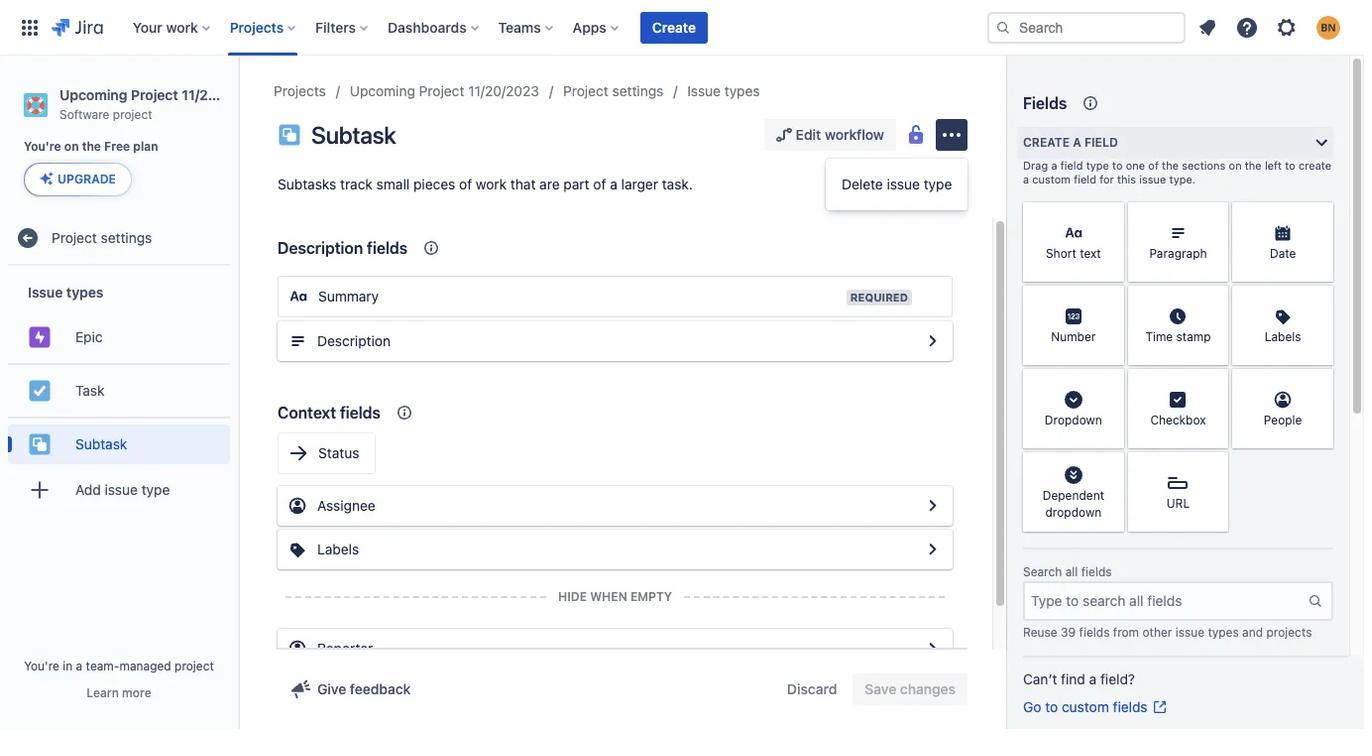 Task type: locate. For each thing, give the bounding box(es) containing it.
paragraph
[[1150, 246, 1208, 261]]

more information image
[[1204, 204, 1227, 228], [1099, 371, 1123, 395], [1308, 371, 1332, 395], [1099, 454, 1123, 478]]

other
[[1143, 625, 1173, 640]]

custom
[[1033, 173, 1071, 185], [1062, 698, 1110, 715]]

0 horizontal spatial work
[[166, 18, 198, 35]]

apps button
[[567, 11, 627, 43]]

summary
[[318, 288, 379, 305]]

dropdown
[[1045, 413, 1103, 428]]

field for drag
[[1061, 159, 1084, 172]]

issue
[[688, 82, 721, 99], [28, 284, 63, 300]]

work inside popup button
[[166, 18, 198, 35]]

a right in at the bottom left
[[76, 659, 83, 674]]

fields left the this link will be opened in a new tab icon
[[1114, 698, 1148, 715]]

hide
[[558, 589, 587, 604]]

0 horizontal spatial issue
[[28, 284, 63, 300]]

open field configuration image inside "labels" button
[[922, 538, 945, 561]]

type down subtask link
[[142, 481, 170, 498]]

more information about the context fields image
[[420, 236, 444, 260]]

you're for you're on the free plan
[[24, 139, 61, 154]]

go
[[1024, 698, 1042, 715]]

0 vertical spatial labels
[[1265, 330, 1302, 345]]

1 vertical spatial labels
[[317, 541, 359, 557]]

upcoming up 'software'
[[60, 86, 127, 103]]

settings down upgrade
[[101, 229, 152, 246]]

0 horizontal spatial 11/20/2023
[[182, 86, 256, 103]]

1 vertical spatial issue
[[28, 284, 63, 300]]

11/20/2023 down primary element
[[468, 82, 540, 99]]

issue types link
[[688, 79, 760, 103]]

epic
[[75, 328, 103, 345]]

issue for issue types link
[[688, 82, 721, 99]]

0 horizontal spatial upcoming
[[60, 86, 127, 103]]

2 vertical spatial type
[[142, 481, 170, 498]]

0 horizontal spatial project
[[113, 107, 152, 122]]

description fields
[[278, 239, 408, 257]]

hide when empty
[[558, 589, 673, 604]]

edit
[[796, 126, 822, 143]]

open field configuration image for reporter
[[922, 637, 945, 661]]

banner
[[0, 0, 1365, 56]]

11/20/2023 down projects popup button
[[182, 86, 256, 103]]

upcoming inside upcoming project 11/20/2023 software project
[[60, 86, 127, 103]]

labels
[[1265, 330, 1302, 345], [317, 541, 359, 557]]

field
[[1085, 135, 1119, 150], [1061, 159, 1084, 172], [1074, 173, 1097, 185]]

0 horizontal spatial types
[[66, 284, 104, 300]]

0 vertical spatial project settings link
[[563, 79, 664, 103]]

project settings down apps dropdown button
[[563, 82, 664, 99]]

description for description fields
[[278, 239, 363, 257]]

2 horizontal spatial types
[[1209, 625, 1240, 640]]

1 vertical spatial type
[[924, 176, 953, 192]]

2 open field configuration image from the top
[[922, 538, 945, 561]]

1 open field configuration image from the top
[[922, 494, 945, 518]]

0 vertical spatial project
[[113, 107, 152, 122]]

on
[[64, 139, 79, 154], [1230, 159, 1243, 172]]

on right sections
[[1230, 159, 1243, 172]]

subtask
[[311, 121, 396, 149], [75, 435, 127, 452]]

0 vertical spatial issue
[[688, 82, 721, 99]]

group containing issue types
[[8, 266, 230, 522]]

0 horizontal spatial project settings
[[52, 229, 152, 246]]

this link will be opened in a new tab image
[[1152, 699, 1168, 715]]

Type to search all fields text field
[[1026, 583, 1308, 619]]

more information image for time stamp
[[1204, 288, 1227, 311]]

issue inside issue types link
[[688, 82, 721, 99]]

you're left in at the bottom left
[[24, 659, 59, 674]]

discard
[[788, 680, 838, 697]]

0 horizontal spatial create
[[653, 18, 696, 35]]

more information image for short text
[[1099, 204, 1123, 228]]

status
[[318, 444, 360, 461]]

0 vertical spatial custom
[[1033, 173, 1071, 185]]

1 vertical spatial issue types
[[28, 284, 104, 300]]

reporter
[[317, 640, 373, 657]]

more information image for dependent dropdown
[[1099, 454, 1123, 478]]

create for create a field
[[1024, 135, 1070, 150]]

subtask group
[[8, 417, 230, 471]]

task
[[75, 382, 105, 399]]

create
[[1299, 159, 1332, 172]]

11/20/2023 for upcoming project 11/20/2023
[[468, 82, 540, 99]]

custom down can't find a field? on the bottom of page
[[1062, 698, 1110, 715]]

2 vertical spatial types
[[1209, 625, 1240, 640]]

when
[[590, 589, 628, 604]]

description up summary
[[278, 239, 363, 257]]

assignee button
[[278, 486, 953, 526]]

create a field
[[1024, 135, 1119, 150]]

project inside upcoming project 11/20/2023 software project
[[131, 86, 178, 103]]

you're up upgrade "button"
[[24, 139, 61, 154]]

of right "part"
[[594, 176, 607, 192]]

software
[[60, 107, 110, 122]]

dependent
[[1043, 488, 1105, 503]]

more information image
[[1099, 204, 1123, 228], [1308, 204, 1332, 228], [1099, 288, 1123, 311], [1204, 288, 1227, 311], [1308, 288, 1332, 311], [1204, 371, 1227, 395]]

to right go
[[1046, 698, 1059, 715]]

2 horizontal spatial of
[[1149, 159, 1160, 172]]

upgrade button
[[25, 164, 131, 196]]

work right your
[[166, 18, 198, 35]]

one
[[1127, 159, 1146, 172]]

1 vertical spatial project settings link
[[8, 219, 230, 258]]

assignee
[[317, 497, 376, 514]]

on up upgrade "button"
[[64, 139, 79, 154]]

you're in a team-managed project
[[24, 659, 214, 674]]

projects
[[230, 18, 284, 35], [274, 82, 326, 99]]

short text
[[1046, 246, 1102, 261]]

2 open field configuration image from the top
[[922, 637, 945, 661]]

1 vertical spatial create
[[1024, 135, 1070, 150]]

1 vertical spatial you're
[[24, 659, 59, 674]]

issue right the "add"
[[105, 481, 138, 498]]

project settings link down apps dropdown button
[[563, 79, 664, 103]]

subtask up the track
[[311, 121, 396, 149]]

group
[[8, 266, 230, 522]]

1 horizontal spatial project settings
[[563, 82, 664, 99]]

0 vertical spatial issue types
[[688, 82, 760, 99]]

1 horizontal spatial settings
[[613, 82, 664, 99]]

project right managed
[[175, 659, 214, 674]]

open field configuration image
[[922, 329, 945, 353], [922, 538, 945, 561]]

discard button
[[776, 674, 850, 705]]

1 horizontal spatial types
[[725, 82, 760, 99]]

context fields
[[278, 404, 381, 422]]

filters
[[316, 18, 356, 35]]

issue types inside group
[[28, 284, 104, 300]]

0 vertical spatial type
[[1087, 159, 1110, 172]]

issue up epic link
[[28, 284, 63, 300]]

0 vertical spatial open field configuration image
[[922, 494, 945, 518]]

upcoming for upcoming project 11/20/2023
[[350, 82, 416, 99]]

1 vertical spatial custom
[[1062, 698, 1110, 715]]

number
[[1052, 330, 1097, 345]]

create up drag
[[1024, 135, 1070, 150]]

1 vertical spatial open field configuration image
[[922, 538, 945, 561]]

give
[[317, 680, 346, 697]]

labels up people
[[1265, 330, 1302, 345]]

custom down drag
[[1033, 173, 1071, 185]]

0 horizontal spatial the
[[82, 139, 101, 154]]

1 vertical spatial projects
[[274, 82, 326, 99]]

go to custom fields
[[1024, 698, 1148, 715]]

the up type.
[[1163, 159, 1179, 172]]

1 horizontal spatial on
[[1230, 159, 1243, 172]]

types
[[725, 82, 760, 99], [66, 284, 104, 300], [1209, 625, 1240, 640]]

1 horizontal spatial issue
[[688, 82, 721, 99]]

issue types up epic
[[28, 284, 104, 300]]

1 horizontal spatial of
[[594, 176, 607, 192]]

11/20/2023 inside upcoming project 11/20/2023 link
[[468, 82, 540, 99]]

more information image for checkbox
[[1204, 371, 1227, 395]]

the left free
[[82, 139, 101, 154]]

projects button
[[224, 11, 304, 43]]

0 vertical spatial create
[[653, 18, 696, 35]]

1 vertical spatial subtask
[[75, 435, 127, 452]]

apps
[[573, 18, 607, 35]]

1 horizontal spatial project
[[175, 659, 214, 674]]

project settings
[[563, 82, 664, 99], [52, 229, 152, 246]]

issue type icon image
[[278, 123, 302, 147]]

39
[[1061, 625, 1076, 640]]

sidebar navigation image
[[216, 79, 260, 119]]

reuse 39 fields from other issue types and projects
[[1024, 625, 1313, 640]]

description
[[278, 239, 363, 257], [317, 332, 391, 349]]

fields right 39
[[1080, 625, 1110, 640]]

your work
[[133, 18, 198, 35]]

1 horizontal spatial issue types
[[688, 82, 760, 99]]

1 horizontal spatial upcoming
[[350, 82, 416, 99]]

1 vertical spatial types
[[66, 284, 104, 300]]

settings down 'create' button
[[613, 82, 664, 99]]

labels button
[[278, 530, 953, 569]]

0 vertical spatial settings
[[613, 82, 664, 99]]

go to custom fields link
[[1024, 697, 1168, 717]]

1 vertical spatial description
[[317, 332, 391, 349]]

project settings link
[[563, 79, 664, 103], [8, 219, 230, 258]]

of
[[1149, 159, 1160, 172], [459, 176, 472, 192], [594, 176, 607, 192]]

labels for more information image associated with labels
[[1265, 330, 1302, 345]]

text
[[1080, 246, 1102, 261]]

1 vertical spatial work
[[476, 176, 507, 192]]

type down more options image
[[924, 176, 953, 192]]

1 vertical spatial settings
[[101, 229, 152, 246]]

subtasks track small pieces of work that are part of a larger task.
[[278, 176, 693, 192]]

project down apps
[[563, 82, 609, 99]]

description inside button
[[317, 332, 391, 349]]

of right one
[[1149, 159, 1160, 172]]

0 vertical spatial work
[[166, 18, 198, 35]]

1 horizontal spatial 11/20/2023
[[468, 82, 540, 99]]

edit workflow button
[[764, 119, 897, 151]]

0 vertical spatial projects
[[230, 18, 284, 35]]

dependent dropdown
[[1043, 488, 1105, 520]]

project settings down upgrade
[[52, 229, 152, 246]]

a
[[1074, 135, 1082, 150], [1052, 159, 1058, 172], [1024, 173, 1030, 185], [610, 176, 618, 192], [76, 659, 83, 674], [1090, 671, 1097, 687]]

open field configuration image for assignee
[[922, 494, 945, 518]]

1 horizontal spatial the
[[1163, 159, 1179, 172]]

types inside group
[[66, 284, 104, 300]]

issue types down 'create' button
[[688, 82, 760, 99]]

to right left
[[1286, 159, 1296, 172]]

field left for
[[1074, 173, 1097, 185]]

1 horizontal spatial to
[[1113, 159, 1124, 172]]

field for create
[[1085, 135, 1119, 150]]

settings
[[613, 82, 664, 99], [101, 229, 152, 246]]

field up for
[[1085, 135, 1119, 150]]

1 vertical spatial open field configuration image
[[922, 637, 945, 661]]

0 vertical spatial open field configuration image
[[922, 329, 945, 353]]

project settings link down upgrade
[[8, 219, 230, 258]]

projects for projects link
[[274, 82, 326, 99]]

can't find a field?
[[1024, 671, 1136, 687]]

upcoming down the filters dropdown button
[[350, 82, 416, 99]]

more information image for dropdown
[[1099, 371, 1123, 395]]

you're
[[24, 139, 61, 154], [24, 659, 59, 674]]

11/20/2023 inside upcoming project 11/20/2023 software project
[[182, 86, 256, 103]]

upgrade
[[58, 172, 116, 187]]

create inside 'create' button
[[653, 18, 696, 35]]

1 vertical spatial on
[[1230, 159, 1243, 172]]

more
[[122, 685, 151, 700]]

the left left
[[1246, 159, 1262, 172]]

issue down 'create' button
[[688, 82, 721, 99]]

1 horizontal spatial type
[[924, 176, 953, 192]]

to
[[1113, 159, 1124, 172], [1286, 159, 1296, 172], [1046, 698, 1059, 715]]

people
[[1265, 413, 1303, 428]]

teams
[[499, 18, 541, 35]]

0 vertical spatial description
[[278, 239, 363, 257]]

open field configuration image inside assignee button
[[922, 494, 945, 518]]

1 horizontal spatial create
[[1024, 135, 1070, 150]]

0 horizontal spatial to
[[1046, 698, 1059, 715]]

open field configuration image inside the description button
[[922, 329, 945, 353]]

open field configuration image inside reporter button
[[922, 637, 945, 661]]

notifications image
[[1196, 15, 1220, 39]]

subtask up the "add"
[[75, 435, 127, 452]]

create right apps dropdown button
[[653, 18, 696, 35]]

types for group containing issue types
[[66, 284, 104, 300]]

projects inside popup button
[[230, 18, 284, 35]]

create
[[653, 18, 696, 35], [1024, 135, 1070, 150]]

project down "dashboards" popup button
[[419, 82, 465, 99]]

0 horizontal spatial project settings link
[[8, 219, 230, 258]]

context
[[278, 404, 336, 422]]

to up this
[[1113, 159, 1124, 172]]

1 horizontal spatial work
[[476, 176, 507, 192]]

0 horizontal spatial type
[[142, 481, 170, 498]]

description button
[[278, 321, 953, 361]]

projects up sidebar navigation icon on the left of page
[[230, 18, 284, 35]]

0 horizontal spatial subtask
[[75, 435, 127, 452]]

issue types for issue types link
[[688, 82, 760, 99]]

dashboards button
[[382, 11, 487, 43]]

can't
[[1024, 671, 1058, 687]]

0 horizontal spatial labels
[[317, 541, 359, 557]]

0 horizontal spatial settings
[[101, 229, 152, 246]]

1 open field configuration image from the top
[[922, 329, 945, 353]]

project
[[113, 107, 152, 122], [175, 659, 214, 674]]

labels inside button
[[317, 541, 359, 557]]

project up plan
[[131, 86, 178, 103]]

projects up issue type icon
[[274, 82, 326, 99]]

1 you're from the top
[[24, 139, 61, 154]]

0 vertical spatial types
[[725, 82, 760, 99]]

project inside upcoming project 11/20/2023 software project
[[113, 107, 152, 122]]

1 vertical spatial field
[[1061, 159, 1084, 172]]

0 vertical spatial field
[[1085, 135, 1119, 150]]

1 vertical spatial project
[[175, 659, 214, 674]]

feedback
[[350, 680, 411, 697]]

0 vertical spatial you're
[[24, 139, 61, 154]]

labels down the assignee
[[317, 541, 359, 557]]

fields left more information about the context fields image
[[340, 404, 381, 422]]

2 you're from the top
[[24, 659, 59, 674]]

field down 'create a field'
[[1061, 159, 1084, 172]]

0 horizontal spatial issue types
[[28, 284, 104, 300]]

a right drag
[[1052, 159, 1058, 172]]

fields right 'all'
[[1082, 564, 1113, 579]]

upcoming project 11/20/2023
[[350, 82, 540, 99]]

issue inside group
[[28, 284, 63, 300]]

description down summary
[[317, 332, 391, 349]]

issue down one
[[1140, 173, 1167, 185]]

1 horizontal spatial labels
[[1265, 330, 1302, 345]]

project
[[419, 82, 465, 99], [563, 82, 609, 99], [131, 86, 178, 103], [52, 229, 97, 246]]

open field configuration image for assignee
[[922, 538, 945, 561]]

jira image
[[52, 15, 103, 39], [52, 15, 103, 39]]

0 horizontal spatial on
[[64, 139, 79, 154]]

project up plan
[[113, 107, 152, 122]]

1 horizontal spatial subtask
[[311, 121, 396, 149]]

2 horizontal spatial type
[[1087, 159, 1110, 172]]

of right pieces
[[459, 176, 472, 192]]

type up for
[[1087, 159, 1110, 172]]

issue right other
[[1176, 625, 1205, 640]]

time stamp
[[1146, 330, 1212, 345]]

more information image for people
[[1308, 371, 1332, 395]]

work left that
[[476, 176, 507, 192]]

open field configuration image
[[922, 494, 945, 518], [922, 637, 945, 661]]



Task type: describe. For each thing, give the bounding box(es) containing it.
you're on the free plan
[[24, 139, 158, 154]]

type for add issue type
[[142, 481, 170, 498]]

add issue type button
[[8, 471, 230, 510]]

issue inside drag a field type to one of the sections on the left to create a custom field for this issue type.
[[1140, 173, 1167, 185]]

are
[[540, 176, 560, 192]]

Search field
[[988, 11, 1186, 43]]

stamp
[[1177, 330, 1212, 345]]

managed
[[119, 659, 171, 674]]

more information about the context fields image
[[393, 401, 417, 425]]

all
[[1066, 564, 1079, 579]]

0 vertical spatial project settings
[[563, 82, 664, 99]]

edit workflow
[[796, 126, 885, 143]]

2 horizontal spatial the
[[1246, 159, 1262, 172]]

0 vertical spatial on
[[64, 139, 79, 154]]

a down drag
[[1024, 173, 1030, 185]]

empty
[[631, 589, 673, 604]]

track
[[340, 176, 373, 192]]

more information image for number
[[1099, 288, 1123, 311]]

reporter button
[[278, 629, 953, 669]]

learn more button
[[87, 685, 151, 701]]

add issue type image
[[28, 478, 52, 502]]

labels for open field configuration icon inside the "labels" button
[[317, 541, 359, 557]]

open field configuration image for summary
[[922, 329, 945, 353]]

11/20/2023 for upcoming project 11/20/2023 software project
[[182, 86, 256, 103]]

fields
[[1024, 94, 1068, 112]]

your profile and settings image
[[1317, 15, 1341, 39]]

date
[[1271, 246, 1297, 261]]

issue inside group
[[105, 481, 138, 498]]

type inside drag a field type to one of the sections on the left to create a custom field for this issue type.
[[1087, 159, 1110, 172]]

fields inside go to custom fields link
[[1114, 698, 1148, 715]]

project down upgrade "button"
[[52, 229, 97, 246]]

in
[[63, 659, 73, 674]]

on inside drag a field type to one of the sections on the left to create a custom field for this issue type.
[[1230, 159, 1243, 172]]

dashboards
[[388, 18, 467, 35]]

field?
[[1101, 671, 1136, 687]]

your work button
[[127, 11, 218, 43]]

2 horizontal spatial to
[[1286, 159, 1296, 172]]

subtask inside group
[[75, 435, 127, 452]]

required
[[851, 291, 909, 304]]

team-
[[86, 659, 120, 674]]

and
[[1243, 625, 1264, 640]]

more options image
[[940, 123, 964, 147]]

issue for group containing issue types
[[28, 284, 63, 300]]

task link
[[8, 371, 230, 411]]

reuse
[[1024, 625, 1058, 640]]

more information image for paragraph
[[1204, 204, 1227, 228]]

learn
[[87, 685, 119, 700]]

give feedback button
[[278, 674, 423, 705]]

create button
[[641, 11, 708, 43]]

custom inside drag a field type to one of the sections on the left to create a custom field for this issue type.
[[1033, 173, 1071, 185]]

description for description
[[317, 332, 391, 349]]

add issue type
[[75, 481, 170, 498]]

type for delete issue type
[[924, 176, 953, 192]]

search
[[1024, 564, 1063, 579]]

issue types for group containing issue types
[[28, 284, 104, 300]]

learn more
[[87, 685, 151, 700]]

more information image for date
[[1308, 204, 1332, 228]]

issue right delete
[[887, 176, 921, 192]]

2 vertical spatial field
[[1074, 173, 1097, 185]]

part
[[564, 176, 590, 192]]

projects link
[[274, 79, 326, 103]]

delete issue type button
[[826, 165, 969, 204]]

1 vertical spatial project settings
[[52, 229, 152, 246]]

1 horizontal spatial project settings link
[[563, 79, 664, 103]]

short
[[1046, 246, 1077, 261]]

you're for you're in a team-managed project
[[24, 659, 59, 674]]

from
[[1114, 625, 1140, 640]]

for
[[1100, 173, 1115, 185]]

left
[[1266, 159, 1283, 172]]

upcoming project 11/20/2023 link
[[350, 79, 540, 103]]

banner containing your work
[[0, 0, 1365, 56]]

give feedback
[[317, 680, 411, 697]]

larger
[[622, 176, 659, 192]]

that
[[511, 176, 536, 192]]

small
[[377, 176, 410, 192]]

this
[[1118, 173, 1137, 185]]

more information image for labels
[[1308, 288, 1332, 311]]

teams button
[[493, 11, 561, 43]]

dropdown
[[1046, 505, 1102, 520]]

settings image
[[1276, 15, 1299, 39]]

filters button
[[310, 11, 376, 43]]

plan
[[133, 139, 158, 154]]

subtask link
[[8, 425, 230, 465]]

sections
[[1183, 159, 1226, 172]]

subtasks
[[278, 176, 337, 192]]

a left larger
[[610, 176, 618, 192]]

search all fields
[[1024, 564, 1113, 579]]

more information about the fields image
[[1080, 91, 1103, 115]]

url
[[1167, 496, 1191, 511]]

primary element
[[12, 0, 988, 55]]

create for create
[[653, 18, 696, 35]]

types for issue types link
[[725, 82, 760, 99]]

of inside drag a field type to one of the sections on the left to create a custom field for this issue type.
[[1149, 159, 1160, 172]]

checkbox
[[1151, 413, 1207, 428]]

free
[[104, 139, 130, 154]]

0 vertical spatial subtask
[[311, 121, 396, 149]]

delete issue type
[[842, 176, 953, 192]]

appswitcher icon image
[[18, 15, 42, 39]]

type.
[[1170, 173, 1196, 185]]

a down more information about the fields image
[[1074, 135, 1082, 150]]

upcoming for upcoming project 11/20/2023 software project
[[60, 86, 127, 103]]

pieces
[[414, 176, 456, 192]]

fields left more information about the context fields icon
[[367, 239, 408, 257]]

help image
[[1236, 15, 1260, 39]]

delete
[[842, 176, 884, 192]]

your
[[133, 18, 162, 35]]

projects
[[1267, 625, 1313, 640]]

0 horizontal spatial of
[[459, 176, 472, 192]]

projects for projects popup button
[[230, 18, 284, 35]]

drag
[[1024, 159, 1049, 172]]

a right the find
[[1090, 671, 1097, 687]]

search image
[[996, 19, 1012, 35]]

find
[[1062, 671, 1086, 687]]



Task type: vqa. For each thing, say whether or not it's contained in the screenshot.
Filters
yes



